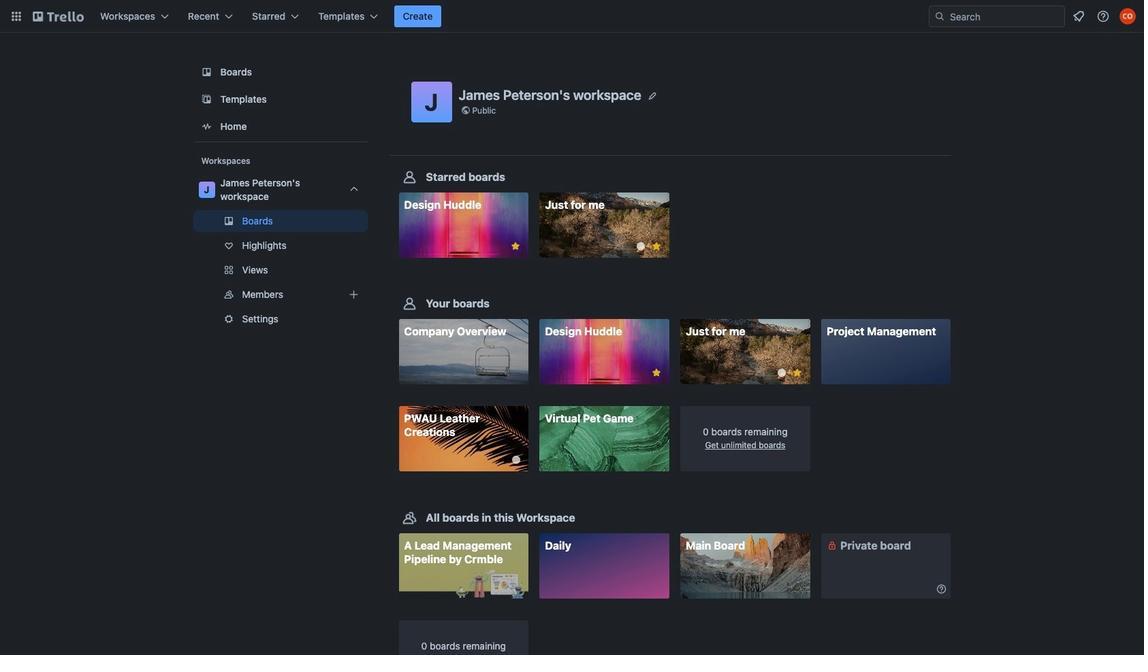 Task type: vqa. For each thing, say whether or not it's contained in the screenshot.
Share button
no



Task type: locate. For each thing, give the bounding box(es) containing it.
0 notifications image
[[1071, 8, 1087, 25]]

sm image
[[825, 539, 839, 553]]

Search field
[[945, 7, 1064, 26]]

there is new activity on this board. image
[[777, 369, 786, 377], [512, 457, 520, 465]]

click to unstar this board. it will be removed from your starred list. image
[[650, 367, 663, 379]]

2 horizontal spatial click to unstar this board. it will be removed from your starred list. image
[[791, 367, 803, 379]]

template board image
[[199, 91, 215, 108]]

click to unstar this board. it will be removed from your starred list. image
[[509, 240, 522, 253], [650, 240, 663, 253], [791, 367, 803, 379]]

0 horizontal spatial there is new activity on this board. image
[[512, 457, 520, 465]]

add image
[[346, 287, 362, 303]]

back to home image
[[33, 5, 84, 27]]

board image
[[199, 64, 215, 80]]

1 horizontal spatial there is new activity on this board. image
[[777, 369, 786, 377]]



Task type: describe. For each thing, give the bounding box(es) containing it.
home image
[[199, 118, 215, 135]]

0 horizontal spatial click to unstar this board. it will be removed from your starred list. image
[[509, 240, 522, 253]]

0 vertical spatial there is new activity on this board. image
[[777, 369, 786, 377]]

primary element
[[0, 0, 1144, 33]]

1 vertical spatial there is new activity on this board. image
[[512, 457, 520, 465]]

1 horizontal spatial click to unstar this board. it will be removed from your starred list. image
[[650, 240, 663, 253]]

there is new activity on this board. image
[[637, 242, 645, 251]]

christina overa (christinaovera) image
[[1120, 8, 1136, 25]]

search image
[[934, 11, 945, 22]]

sm image
[[935, 583, 948, 596]]

open information menu image
[[1096, 10, 1110, 23]]



